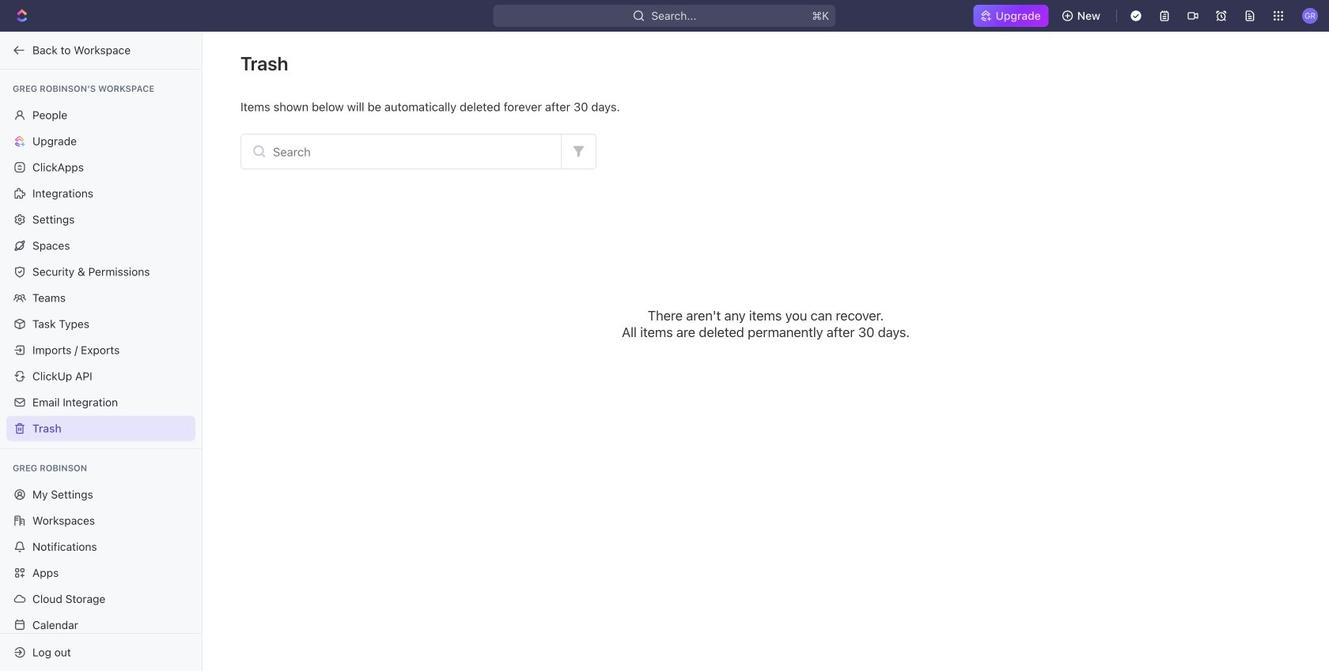 Task type: describe. For each thing, give the bounding box(es) containing it.
Search text field
[[241, 135, 561, 169]]



Task type: vqa. For each thing, say whether or not it's contained in the screenshot.
Search text field
yes



